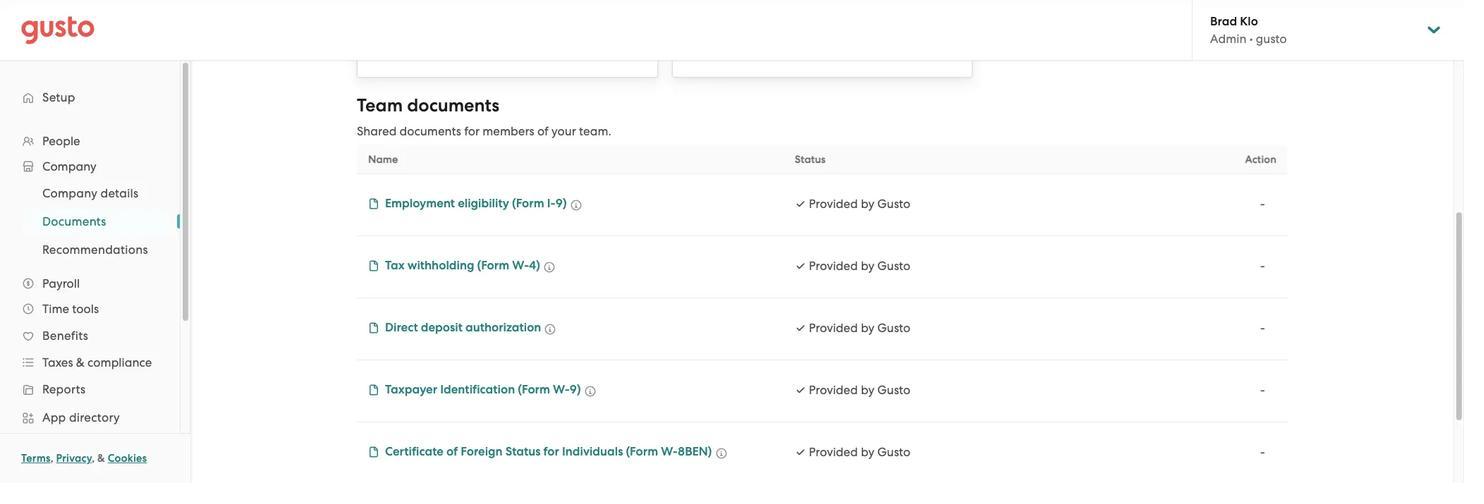 Task type: describe. For each thing, give the bounding box(es) containing it.
taxpayer
[[385, 382, 437, 397]]

module__icon___go7vc image right the "4)" at left
[[544, 262, 555, 273]]

authorization
[[466, 320, 541, 335]]

people button
[[14, 128, 166, 154]]

compliance
[[88, 356, 152, 370]]

plan
[[740, 47, 766, 61]]

provided by gusto for direct deposit authorization
[[809, 321, 911, 335]]

company for company details
[[42, 186, 97, 200]]

individuals
[[562, 444, 623, 459]]

module__icon___go7vc image inside tax withholding (form w-4) link
[[368, 260, 380, 272]]

foreign
[[461, 444, 503, 459]]

employment eligibility (form i-9)
[[385, 196, 567, 211]]

admin
[[1211, 32, 1247, 46]]

taxes
[[42, 356, 73, 370]]

taxes & compliance button
[[14, 350, 166, 375]]

gusto for certificate of foreign status for individuals (form w-8ben)
[[878, 445, 911, 459]]

by for certificate of foreign status for individuals (form w-8ben)
[[861, 445, 875, 459]]

company button
[[14, 154, 166, 179]]

provided for certificate of foreign status for individuals (form w-8ben)
[[809, 445, 858, 459]]

time tools button
[[14, 296, 166, 322]]

0 horizontal spatial for
[[464, 124, 480, 138]]

gusto for taxpayer identification (form w-9)
[[878, 383, 911, 397]]

by for tax withholding (form w-4)
[[861, 259, 875, 273]]

8ben)
[[678, 444, 712, 459]]

recommendations
[[42, 243, 148, 257]]

gusto for tax withholding (form w-4)
[[878, 259, 911, 273]]

1 , from the left
[[51, 452, 53, 465]]

brad
[[1211, 14, 1237, 29]]

app directory link
[[14, 405, 166, 430]]

direct deposit authorization link
[[368, 320, 541, 337]]

name
[[368, 153, 398, 166]]

identification
[[440, 382, 515, 397]]

company details link
[[25, 181, 166, 206]]

reports
[[42, 382, 86, 396]]

cookies button
[[108, 450, 147, 467]]

1 vertical spatial for
[[544, 444, 559, 459]]

module__icon___go7vc image right i- at the left top
[[570, 200, 582, 211]]

9) for w-
[[570, 382, 581, 397]]

module__icon___go7vc image right 8ben)
[[716, 448, 727, 459]]

- for tax withholding (form w-4)
[[1260, 259, 1266, 273]]

certificate
[[385, 444, 444, 459]]

- for direct deposit authorization
[[1260, 321, 1266, 335]]

brad klo admin • gusto
[[1211, 14, 1287, 46]]

1 vertical spatial &
[[97, 452, 105, 465]]

1 horizontal spatial of
[[537, 124, 549, 138]]

w- inside "certificate of foreign status for individuals (form w-8ben)" link
[[661, 444, 678, 459]]

privacy
[[56, 452, 92, 465]]

(form for withholding
[[477, 258, 509, 273]]

company for company
[[42, 159, 96, 174]]

4)
[[529, 258, 540, 273]]

i-
[[547, 196, 556, 211]]

payroll button
[[14, 271, 166, 296]]

list containing company details
[[0, 179, 180, 264]]

klo
[[1240, 14, 1258, 29]]

certificate of foreign status for individuals (form w-8ben) link
[[368, 444, 712, 461]]

module__icon___go7vc image inside taxpayer identification (form w-9) link
[[368, 384, 380, 396]]

documents
[[42, 214, 106, 229]]

action
[[1245, 153, 1277, 166]]

provided by gusto for tax withholding (form w-4)
[[809, 259, 911, 273]]

direct deposit authorization
[[385, 320, 541, 335]]

employment eligibility (form i-9) link
[[368, 195, 567, 213]]

tax withholding (form w-4) link
[[368, 257, 540, 275]]

shared documents for members of your team.
[[357, 124, 612, 138]]

company details
[[42, 186, 139, 200]]

team
[[357, 95, 403, 116]]

privacy link
[[56, 452, 92, 465]]

deposit
[[421, 320, 463, 335]]

•
[[1250, 32, 1253, 46]]

gusto navigation element
[[0, 61, 180, 483]]

- for taxpayer identification (form w-9)
[[1260, 383, 1266, 397]]

provided for direct deposit authorization
[[809, 321, 858, 335]]



Task type: vqa. For each thing, say whether or not it's contained in the screenshot.
show
no



Task type: locate. For each thing, give the bounding box(es) containing it.
5 by from the top
[[861, 445, 875, 459]]

gusto
[[878, 197, 911, 211], [878, 259, 911, 273], [878, 321, 911, 335], [878, 383, 911, 397], [878, 445, 911, 459]]

documents down team documents
[[400, 124, 461, 138]]

4 provided by gusto from the top
[[809, 383, 911, 397]]

2 provided by gusto from the top
[[809, 259, 911, 273]]

module__icon___go7vc image right authorization
[[545, 324, 556, 335]]

(form for identification
[[518, 382, 550, 397]]

- for certificate of foreign status for individuals (form w-8ben)
[[1260, 445, 1266, 459]]

now
[[402, 47, 426, 61]]

provided for taxpayer identification (form w-9)
[[809, 383, 858, 397]]

for left individuals
[[544, 444, 559, 459]]

0 vertical spatial w-
[[512, 258, 529, 273]]

1 provided from the top
[[809, 197, 858, 211]]

module__icon___go7vc image left direct
[[368, 322, 380, 334]]

team documents
[[357, 95, 500, 116]]

1 horizontal spatial w-
[[553, 382, 570, 397]]

by for direct deposit authorization
[[861, 321, 875, 335]]

documents for team
[[407, 95, 500, 116]]

(form right identification
[[518, 382, 550, 397]]

4 provided from the top
[[809, 383, 858, 397]]

1 vertical spatial w-
[[553, 382, 570, 397]]

module__icon___go7vc image left certificate
[[368, 447, 380, 458]]

module__icon___go7vc image left tax
[[368, 260, 380, 272]]

1 - from the top
[[1260, 197, 1266, 211]]

2 list from the top
[[0, 179, 180, 264]]

upgrade plan
[[687, 47, 766, 61]]

employment
[[385, 196, 455, 211]]

2 by from the top
[[861, 259, 875, 273]]

tax
[[385, 258, 405, 273]]

(form for eligibility
[[512, 196, 544, 211]]

1 list from the top
[[0, 128, 180, 483]]

documents up shared documents for members of your team.
[[407, 95, 500, 116]]

2 horizontal spatial w-
[[661, 444, 678, 459]]

certificate of foreign status for individuals (form w-8ben)
[[385, 444, 712, 459]]

list containing people
[[0, 128, 180, 483]]

status
[[795, 153, 826, 166], [506, 444, 541, 459]]

start now
[[372, 47, 426, 61]]

0 horizontal spatial &
[[76, 356, 85, 370]]

setup link
[[14, 85, 166, 110]]

1 vertical spatial of
[[447, 444, 458, 459]]

& inside dropdown button
[[76, 356, 85, 370]]

team.
[[579, 124, 612, 138]]

- for employment eligibility (form i-9)
[[1260, 197, 1266, 211]]

terms , privacy , & cookies
[[21, 452, 147, 465]]

gusto
[[1256, 32, 1287, 46]]

& left cookies
[[97, 452, 105, 465]]

4 by from the top
[[861, 383, 875, 397]]

provided for employment eligibility (form i-9)
[[809, 197, 858, 211]]

3 provided by gusto from the top
[[809, 321, 911, 335]]

of left your
[[537, 124, 549, 138]]

2 provided from the top
[[809, 259, 858, 273]]

0 vertical spatial for
[[464, 124, 480, 138]]

w- inside tax withholding (form w-4) link
[[512, 258, 529, 273]]

reports link
[[14, 377, 166, 402]]

3 - from the top
[[1260, 321, 1266, 335]]

app directory
[[42, 411, 120, 425]]

benefits
[[42, 329, 88, 343]]

4 gusto from the top
[[878, 383, 911, 397]]

2 , from the left
[[92, 452, 95, 465]]

eligibility
[[458, 196, 509, 211]]

4 - from the top
[[1260, 383, 1266, 397]]

upgrade
[[687, 47, 737, 61]]

provided by gusto for certificate of foreign status for individuals (form w-8ben)
[[809, 445, 911, 459]]

by for taxpayer identification (form w-9)
[[861, 383, 875, 397]]

documents
[[407, 95, 500, 116], [400, 124, 461, 138]]

terms
[[21, 452, 51, 465]]

1 horizontal spatial status
[[795, 153, 826, 166]]

5 provided from the top
[[809, 445, 858, 459]]

gusto for employment eligibility (form i-9)
[[878, 197, 911, 211]]

provided
[[809, 197, 858, 211], [809, 259, 858, 273], [809, 321, 858, 335], [809, 383, 858, 397], [809, 445, 858, 459]]

taxpayer identification (form w-9)
[[385, 382, 581, 397]]

tools
[[72, 302, 99, 316]]

, left cookies
[[92, 452, 95, 465]]

home image
[[21, 16, 95, 44]]

company
[[42, 159, 96, 174], [42, 186, 97, 200]]

cookies
[[108, 452, 147, 465]]

0 vertical spatial company
[[42, 159, 96, 174]]

(form left i- at the left top
[[512, 196, 544, 211]]

people
[[42, 134, 80, 148]]

(form
[[512, 196, 544, 211], [477, 258, 509, 273], [518, 382, 550, 397], [626, 444, 658, 459]]

0 horizontal spatial ,
[[51, 452, 53, 465]]

0 horizontal spatial status
[[506, 444, 541, 459]]

for
[[464, 124, 480, 138], [544, 444, 559, 459]]

1 horizontal spatial &
[[97, 452, 105, 465]]

documents for shared
[[400, 124, 461, 138]]

2 company from the top
[[42, 186, 97, 200]]

, left privacy link at bottom
[[51, 452, 53, 465]]

1 horizontal spatial ,
[[92, 452, 95, 465]]

&
[[76, 356, 85, 370], [97, 452, 105, 465]]

by
[[861, 197, 875, 211], [861, 259, 875, 273], [861, 321, 875, 335], [861, 383, 875, 397], [861, 445, 875, 459]]

0 vertical spatial 9)
[[556, 196, 567, 211]]

5 provided by gusto from the top
[[809, 445, 911, 459]]

5 - from the top
[[1260, 445, 1266, 459]]

0 vertical spatial &
[[76, 356, 85, 370]]

terms link
[[21, 452, 51, 465]]

module__icon___go7vc image inside the employment eligibility (form i-9) link
[[368, 198, 380, 210]]

time
[[42, 302, 69, 316]]

2 - from the top
[[1260, 259, 1266, 273]]

direct
[[385, 320, 418, 335]]

1 vertical spatial 9)
[[570, 382, 581, 397]]

0 vertical spatial status
[[795, 153, 826, 166]]

time tools
[[42, 302, 99, 316]]

provided by gusto for taxpayer identification (form w-9)
[[809, 383, 911, 397]]

9)
[[556, 196, 567, 211], [570, 382, 581, 397]]

provided for tax withholding (form w-4)
[[809, 259, 858, 273]]

,
[[51, 452, 53, 465], [92, 452, 95, 465]]

taxpayer identification (form w-9) link
[[368, 382, 581, 399]]

module__icon___go7vc image inside direct deposit authorization link
[[368, 322, 380, 334]]

w-
[[512, 258, 529, 273], [553, 382, 570, 397], [661, 444, 678, 459]]

w- for 9)
[[553, 382, 570, 397]]

module__icon___go7vc image inside "certificate of foreign status for individuals (form w-8ben)" link
[[368, 447, 380, 458]]

w- for 4)
[[512, 258, 529, 273]]

benefits link
[[14, 323, 166, 348]]

0 horizontal spatial w-
[[512, 258, 529, 273]]

3 gusto from the top
[[878, 321, 911, 335]]

1 vertical spatial status
[[506, 444, 541, 459]]

1 horizontal spatial 9)
[[570, 382, 581, 397]]

1 horizontal spatial for
[[544, 444, 559, 459]]

2 vertical spatial w-
[[661, 444, 678, 459]]

0 vertical spatial documents
[[407, 95, 500, 116]]

by for employment eligibility (form i-9)
[[861, 197, 875, 211]]

list
[[0, 128, 180, 483], [0, 179, 180, 264]]

provided by gusto for employment eligibility (form i-9)
[[809, 197, 911, 211]]

(form right individuals
[[626, 444, 658, 459]]

2 gusto from the top
[[878, 259, 911, 273]]

9) for i-
[[556, 196, 567, 211]]

company down people
[[42, 159, 96, 174]]

gusto for direct deposit authorization
[[878, 321, 911, 335]]

(form left the "4)" at left
[[477, 258, 509, 273]]

-
[[1260, 197, 1266, 211], [1260, 259, 1266, 273], [1260, 321, 1266, 335], [1260, 383, 1266, 397], [1260, 445, 1266, 459]]

documents link
[[25, 209, 166, 234]]

upgrade plan link
[[672, 0, 973, 78]]

shared
[[357, 124, 397, 138]]

provided by gusto
[[809, 197, 911, 211], [809, 259, 911, 273], [809, 321, 911, 335], [809, 383, 911, 397], [809, 445, 911, 459]]

recommendations link
[[25, 237, 166, 262]]

payroll
[[42, 277, 80, 291]]

module__icon___go7vc image up individuals
[[585, 386, 596, 397]]

3 provided from the top
[[809, 321, 858, 335]]

w- inside taxpayer identification (form w-9) link
[[553, 382, 570, 397]]

company up documents
[[42, 186, 97, 200]]

withholding
[[408, 258, 474, 273]]

members
[[483, 124, 535, 138]]

module__icon___go7vc image down name
[[368, 198, 380, 210]]

1 provided by gusto from the top
[[809, 197, 911, 211]]

start
[[372, 47, 399, 61]]

0 horizontal spatial of
[[447, 444, 458, 459]]

directory
[[69, 411, 120, 425]]

setup
[[42, 90, 75, 104]]

1 gusto from the top
[[878, 197, 911, 211]]

5 gusto from the top
[[878, 445, 911, 459]]

0 horizontal spatial 9)
[[556, 196, 567, 211]]

module__icon___go7vc image left the taxpayer
[[368, 384, 380, 396]]

1 vertical spatial company
[[42, 186, 97, 200]]

start now link
[[357, 0, 658, 78]]

tax withholding (form w-4)
[[385, 258, 540, 273]]

of left the foreign at the left bottom
[[447, 444, 458, 459]]

taxes & compliance
[[42, 356, 152, 370]]

1 company from the top
[[42, 159, 96, 174]]

3 by from the top
[[861, 321, 875, 335]]

your
[[552, 124, 576, 138]]

for left "members"
[[464, 124, 480, 138]]

1 by from the top
[[861, 197, 875, 211]]

module__icon___go7vc image
[[368, 198, 380, 210], [570, 200, 582, 211], [368, 260, 380, 272], [544, 262, 555, 273], [368, 322, 380, 334], [545, 324, 556, 335], [368, 384, 380, 396], [585, 386, 596, 397], [368, 447, 380, 458], [716, 448, 727, 459]]

0 vertical spatial of
[[537, 124, 549, 138]]

company inside dropdown button
[[42, 159, 96, 174]]

& right taxes
[[76, 356, 85, 370]]

details
[[101, 186, 139, 200]]

app
[[42, 411, 66, 425]]

1 vertical spatial documents
[[400, 124, 461, 138]]

of
[[537, 124, 549, 138], [447, 444, 458, 459]]



